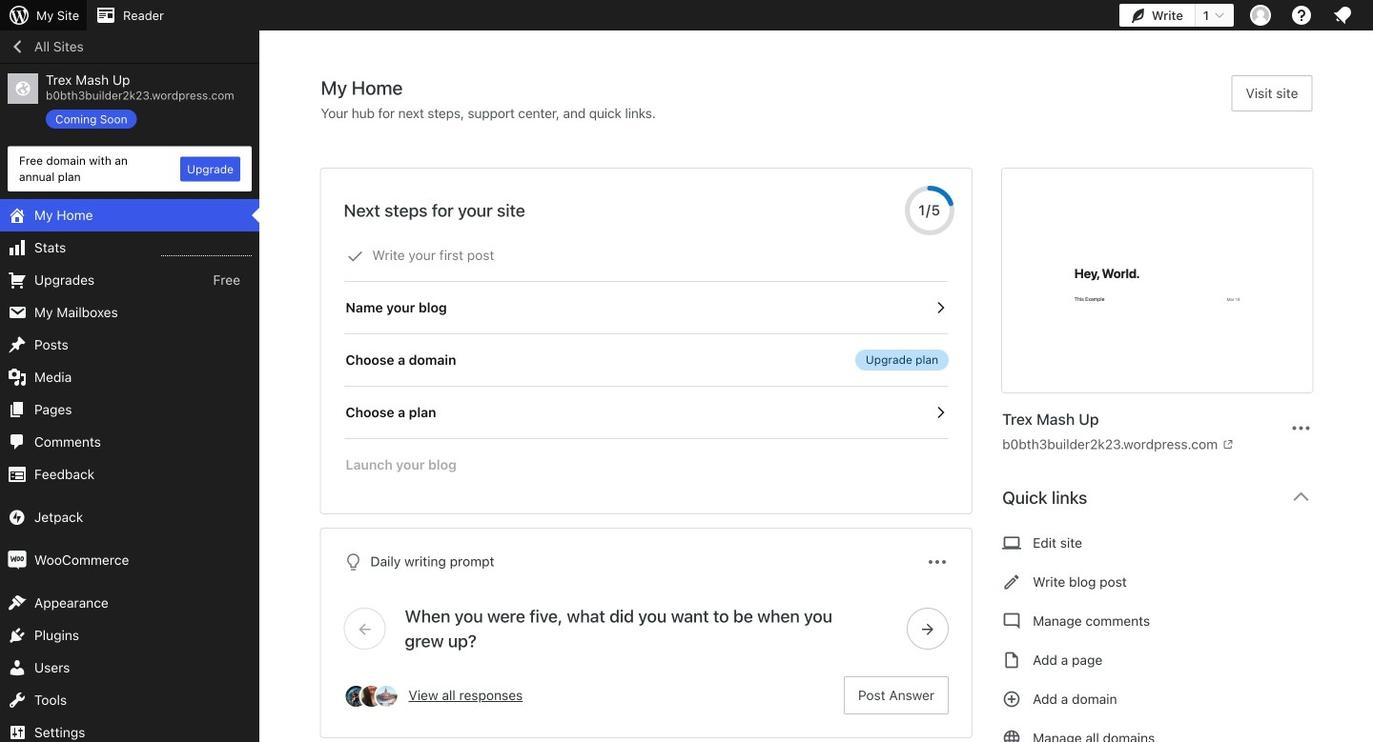 Task type: vqa. For each thing, say whether or not it's contained in the screenshot.
closed 'icon'
no



Task type: describe. For each thing, give the bounding box(es) containing it.
answered users image
[[344, 685, 369, 710]]

2 answered users image from the left
[[374, 685, 399, 710]]

2 img image from the top
[[8, 551, 27, 570]]

toggle menu image
[[926, 551, 949, 574]]

task complete image
[[347, 248, 364, 265]]

1 answered users image from the left
[[359, 685, 384, 710]]

insert_drive_file image
[[1002, 649, 1022, 672]]

more options for site trex mash up image
[[1290, 417, 1313, 440]]

my profile image
[[1250, 5, 1271, 26]]



Task type: locate. For each thing, give the bounding box(es) containing it.
laptop image
[[1002, 532, 1022, 555]]

answered users image down show previous prompt image at the left
[[359, 685, 384, 710]]

show previous prompt image
[[356, 621, 373, 638]]

manage your notifications image
[[1331, 4, 1354, 27]]

launchpad checklist element
[[344, 230, 949, 491]]

main content
[[321, 75, 1328, 743]]

img image
[[8, 508, 27, 527], [8, 551, 27, 570]]

show next prompt image
[[920, 621, 937, 638]]

answered users image right answered users icon on the left of page
[[374, 685, 399, 710]]

edit image
[[1002, 571, 1022, 594]]

answered users image
[[359, 685, 384, 710], [374, 685, 399, 710]]

1 vertical spatial img image
[[8, 551, 27, 570]]

help image
[[1290, 4, 1313, 27]]

task enabled image
[[932, 404, 949, 422]]

0 vertical spatial img image
[[8, 508, 27, 527]]

mode_comment image
[[1002, 610, 1022, 633]]

task enabled image
[[932, 299, 949, 317]]

progress bar
[[905, 186, 955, 236]]

1 img image from the top
[[8, 508, 27, 527]]

highest hourly views 0 image
[[161, 244, 252, 257]]



